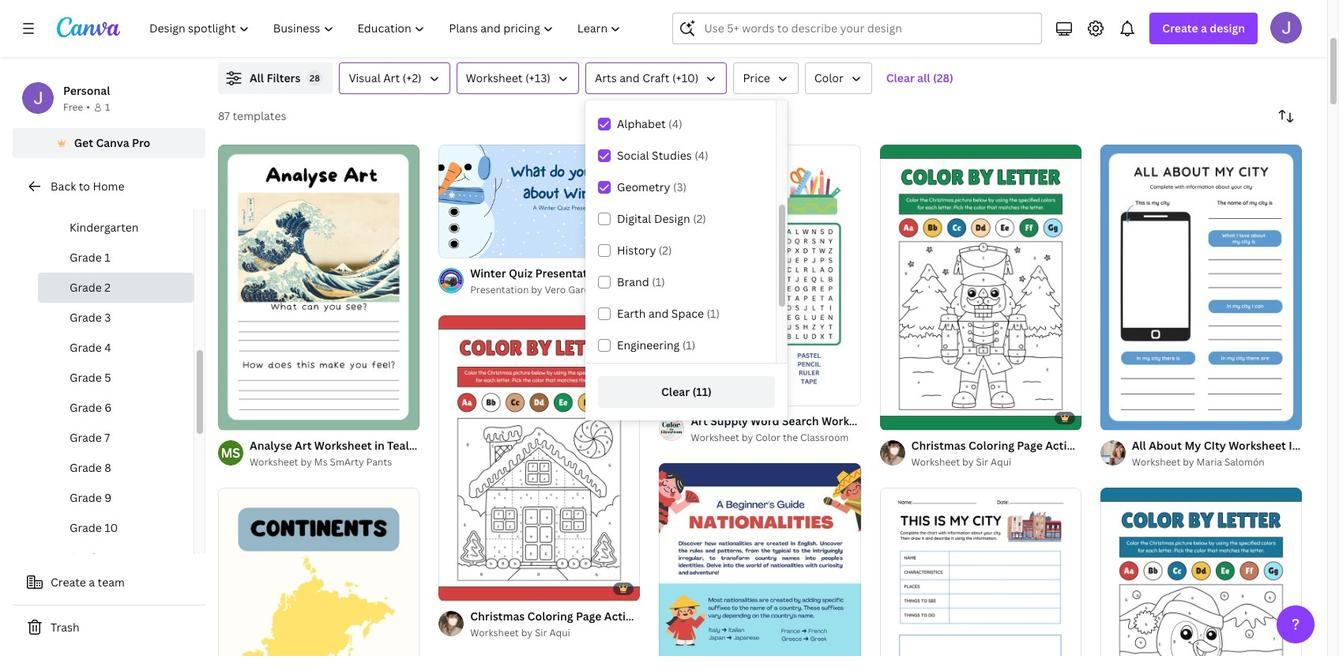 Task type: vqa. For each thing, say whether or not it's contained in the screenshot.


Task type: locate. For each thing, give the bounding box(es) containing it.
1 vertical spatial white
[[1303, 438, 1334, 453]]

0 horizontal spatial worksheet by sir aqui
[[471, 626, 571, 639]]

0 vertical spatial (4)
[[669, 116, 683, 131]]

1 horizontal spatial a
[[1202, 21, 1208, 36]]

a left the design
[[1202, 21, 1208, 36]]

aqui for 'christmas coloring page activity worksheet in red and white festive and lined style' 'image'
[[550, 626, 571, 639]]

grade down grade 1
[[70, 280, 102, 295]]

0 horizontal spatial color
[[756, 431, 781, 445]]

0 vertical spatial color
[[815, 70, 844, 85]]

all inside 'all about my city worksheet in white a worksheet by maria salomón'
[[1133, 438, 1147, 453]]

worksheet by color the classroom
[[691, 431, 849, 445]]

1 vertical spatial a
[[89, 575, 95, 590]]

in down history
[[607, 266, 618, 281]]

jacob simon image
[[1271, 12, 1303, 43]]

1 up ms smarty pants element
[[229, 411, 234, 423]]

grade 5 link
[[38, 363, 194, 393]]

illustrative
[[704, 266, 763, 281]]

0 horizontal spatial in
[[375, 438, 385, 453]]

7 grade from the top
[[70, 430, 102, 445]]

0 vertical spatial worksheet by sir aqui link
[[912, 455, 1082, 470]]

price button
[[734, 62, 799, 94]]

0 vertical spatial all
[[250, 70, 264, 85]]

1 vertical spatial color
[[756, 431, 781, 445]]

1 horizontal spatial of
[[457, 239, 465, 251]]

2 vertical spatial (1)
[[683, 338, 696, 353]]

0 vertical spatial art
[[384, 70, 400, 85]]

(4) up studies
[[669, 116, 683, 131]]

grade left 4
[[70, 340, 102, 355]]

color inside worksheet by color the classroom link
[[756, 431, 781, 445]]

brand (1)
[[617, 274, 665, 289]]

1 horizontal spatial all
[[1133, 438, 1147, 453]]

arts and craft (+10)
[[595, 70, 699, 85]]

worksheet by sir aqui for christmas coloring page activity worksheet in green and white festive and lined style 'image'
[[912, 455, 1012, 469]]

grade 4 link
[[38, 333, 194, 363]]

1 horizontal spatial white
[[1303, 438, 1334, 453]]

by inside worksheet by color the classroom link
[[742, 431, 754, 445]]

1 for 1 of 2
[[229, 411, 234, 423]]

grade up create a team
[[70, 550, 102, 565]]

presentation up garcía
[[536, 266, 605, 281]]

0 horizontal spatial white
[[620, 266, 652, 281]]

1 vertical spatial style
[[470, 438, 498, 453]]

0 horizontal spatial sir
[[535, 626, 547, 639]]

1 inside 1 of 2 link
[[229, 411, 234, 423]]

style inside winter quiz presentation in white and blue illustrative style presentation by vero garcía
[[765, 266, 793, 281]]

of up ms smarty pants element
[[236, 411, 245, 423]]

0 horizontal spatial all
[[250, 70, 264, 85]]

0 vertical spatial white
[[620, 266, 652, 281]]

1 vertical spatial all
[[1133, 438, 1147, 453]]

1 vertical spatial (1)
[[707, 306, 720, 321]]

2 vertical spatial and
[[649, 306, 669, 321]]

and right arts
[[620, 70, 640, 85]]

1
[[105, 100, 110, 114], [450, 239, 455, 251], [105, 250, 111, 265], [229, 411, 234, 423]]

vero
[[545, 283, 566, 296]]

grade left 6
[[70, 400, 102, 415]]

sir
[[977, 455, 989, 469], [535, 626, 547, 639]]

style right illustrative
[[765, 266, 793, 281]]

(1) down space
[[683, 338, 696, 353]]

grade left 3
[[70, 310, 102, 325]]

grade 11 link
[[38, 543, 194, 573]]

grade inside 'link'
[[70, 430, 102, 445]]

create down grade 11
[[51, 575, 86, 590]]

0 vertical spatial aqui
[[991, 455, 1012, 469]]

create inside dropdown button
[[1163, 21, 1199, 36]]

0 vertical spatial (2)
[[693, 211, 707, 226]]

white inside winter quiz presentation in white and blue illustrative style presentation by vero garcía
[[620, 266, 652, 281]]

worksheet by maria salomón link
[[1133, 455, 1303, 470]]

(1) right space
[[707, 306, 720, 321]]

1 vertical spatial art
[[295, 438, 312, 453]]

5 grade from the top
[[70, 370, 102, 385]]

grade 2
[[70, 280, 111, 295]]

(11)
[[693, 384, 712, 399]]

grade 6
[[70, 400, 112, 415]]

0 vertical spatial of
[[457, 239, 465, 251]]

worksheet
[[466, 70, 523, 85], [691, 431, 740, 445], [315, 438, 372, 453], [1229, 438, 1287, 453], [250, 455, 298, 469], [912, 455, 961, 469], [1133, 455, 1181, 469], [471, 626, 519, 639]]

0 horizontal spatial blue
[[412, 438, 436, 453]]

grade 10 link
[[38, 513, 194, 543]]

social studies (4)
[[617, 148, 709, 163]]

and down "history (2)"
[[654, 266, 675, 281]]

1 inside '1 of 20' link
[[450, 239, 455, 251]]

quiz
[[509, 266, 533, 281]]

1 horizontal spatial worksheet by sir aqui
[[912, 455, 1012, 469]]

1 horizontal spatial (4)
[[695, 148, 709, 163]]

continents world asia document in yellow blue white illustrative style image
[[218, 488, 420, 656]]

free
[[63, 100, 83, 114]]

1 right •
[[105, 100, 110, 114]]

in inside analyse art worksheet in teal blue basic style worksheet by ms smarty pants
[[375, 438, 385, 453]]

0 vertical spatial blue
[[677, 266, 702, 281]]

digital design (2)
[[617, 211, 707, 226]]

9 grade from the top
[[70, 490, 102, 505]]

0 vertical spatial sir
[[977, 455, 989, 469]]

pre-school link
[[38, 183, 194, 213]]

about
[[1150, 438, 1183, 453]]

1 inside grade 1 link
[[105, 250, 111, 265]]

1 grade from the top
[[70, 250, 102, 265]]

1 horizontal spatial (1)
[[683, 338, 696, 353]]

art inside analyse art worksheet in teal blue basic style worksheet by ms smarty pants
[[295, 438, 312, 453]]

back to home link
[[13, 171, 206, 202]]

color left the
[[756, 431, 781, 445]]

teal
[[387, 438, 409, 453]]

clear inside clear (11) button
[[662, 384, 690, 399]]

2
[[105, 280, 111, 295], [247, 411, 252, 423]]

1 horizontal spatial create
[[1163, 21, 1199, 36]]

and
[[620, 70, 640, 85], [654, 266, 675, 281], [649, 306, 669, 321]]

color right price button at the top
[[815, 70, 844, 85]]

grade up the grade 2 at the top of the page
[[70, 250, 102, 265]]

0 horizontal spatial presentation
[[471, 283, 529, 296]]

ms smarty pants image
[[218, 440, 243, 466]]

clear all (28)
[[887, 70, 954, 85]]

2 up 3
[[105, 280, 111, 295]]

Search search field
[[705, 13, 1033, 43]]

28
[[310, 72, 320, 84]]

1 horizontal spatial in
[[607, 266, 618, 281]]

to
[[79, 179, 90, 194]]

ms smarty pants element
[[218, 440, 243, 466]]

1 horizontal spatial color
[[815, 70, 844, 85]]

1 vertical spatial aqui
[[550, 626, 571, 639]]

free •
[[63, 100, 90, 114]]

style right basic
[[470, 438, 498, 453]]

winter
[[471, 266, 506, 281]]

0 horizontal spatial art
[[295, 438, 312, 453]]

1 vertical spatial worksheet by sir aqui link
[[471, 625, 641, 641]]

1 horizontal spatial art
[[384, 70, 400, 85]]

1 vertical spatial and
[[654, 266, 675, 281]]

in up pants at the bottom left of page
[[375, 438, 385, 453]]

clear (11)
[[662, 384, 712, 399]]

1 horizontal spatial 2
[[247, 411, 252, 423]]

white down history
[[620, 266, 652, 281]]

color
[[815, 70, 844, 85], [756, 431, 781, 445]]

grade for grade 8
[[70, 460, 102, 475]]

a for design
[[1202, 21, 1208, 36]]

blue
[[677, 266, 702, 281], [412, 438, 436, 453]]

(2) right design
[[693, 211, 707, 226]]

1 vertical spatial presentation
[[471, 283, 529, 296]]

kindergarten
[[70, 220, 139, 235]]

0 vertical spatial style
[[765, 266, 793, 281]]

2 up analyse
[[247, 411, 252, 423]]

presentation down winter
[[471, 283, 529, 296]]

craft
[[643, 70, 670, 85]]

0 vertical spatial worksheet by sir aqui
[[912, 455, 1012, 469]]

1 vertical spatial clear
[[662, 384, 690, 399]]

None search field
[[673, 13, 1043, 44]]

grade for grade 9
[[70, 490, 102, 505]]

grade left 9
[[70, 490, 102, 505]]

0 horizontal spatial clear
[[662, 384, 690, 399]]

(1) for brand (1)
[[652, 274, 665, 289]]

3 grade from the top
[[70, 310, 102, 325]]

art for visual
[[384, 70, 400, 85]]

1 horizontal spatial sir
[[977, 455, 989, 469]]

4 grade from the top
[[70, 340, 102, 355]]

engineering (1)
[[617, 338, 696, 353]]

of for winter quiz presentation in white and blue illustrative style
[[457, 239, 465, 251]]

engineering
[[617, 338, 680, 353]]

11 grade from the top
[[70, 550, 102, 565]]

1 down kindergarten
[[105, 250, 111, 265]]

1 horizontal spatial worksheet by sir aqui link
[[912, 455, 1082, 470]]

0 vertical spatial a
[[1202, 21, 1208, 36]]

art right analyse
[[295, 438, 312, 453]]

1 horizontal spatial aqui
[[991, 455, 1012, 469]]

and right earth
[[649, 306, 669, 321]]

worksheet by sir aqui link for 'christmas coloring page activity worksheet in red and white festive and lined style' 'image'
[[471, 625, 641, 641]]

grade
[[70, 250, 102, 265], [70, 280, 102, 295], [70, 310, 102, 325], [70, 340, 102, 355], [70, 370, 102, 385], [70, 400, 102, 415], [70, 430, 102, 445], [70, 460, 102, 475], [70, 490, 102, 505], [70, 520, 102, 535], [70, 550, 102, 565]]

create left the design
[[1163, 21, 1199, 36]]

sir for christmas coloring page activity worksheet in green and white festive and lined style 'image'
[[977, 455, 989, 469]]

alphabet (4)
[[617, 116, 683, 131]]

1 for 1
[[105, 100, 110, 114]]

white left a
[[1303, 438, 1334, 453]]

clear left "(11)"
[[662, 384, 690, 399]]

grade left 5
[[70, 370, 102, 385]]

grade 11
[[70, 550, 116, 565]]

grade for grade 1
[[70, 250, 102, 265]]

smarty
[[330, 455, 364, 469]]

blue up space
[[677, 266, 702, 281]]

10 grade from the top
[[70, 520, 102, 535]]

pre-
[[70, 190, 92, 205]]

all about my city worksheet in white a worksheet by maria salomón
[[1133, 438, 1340, 469]]

1 horizontal spatial blue
[[677, 266, 702, 281]]

and for space
[[649, 306, 669, 321]]

0 horizontal spatial 2
[[105, 280, 111, 295]]

christmas coloring page activity worksheet in red and white festive and lined style image
[[439, 315, 641, 601]]

of
[[457, 239, 465, 251], [236, 411, 245, 423]]

0 vertical spatial clear
[[887, 70, 915, 85]]

white
[[620, 266, 652, 281], [1303, 438, 1334, 453]]

(1) right the brand
[[652, 274, 665, 289]]

clear inside clear all (28) button
[[887, 70, 915, 85]]

0 horizontal spatial (4)
[[669, 116, 683, 131]]

1 horizontal spatial style
[[765, 266, 793, 281]]

all
[[250, 70, 264, 85], [1133, 438, 1147, 453]]

clear left all
[[887, 70, 915, 85]]

1 vertical spatial in
[[375, 438, 385, 453]]

0 horizontal spatial aqui
[[550, 626, 571, 639]]

get canva pro button
[[13, 128, 206, 158]]

1 of 20
[[450, 239, 478, 251]]

0 horizontal spatial of
[[236, 411, 245, 423]]

0 vertical spatial create
[[1163, 21, 1199, 36]]

0 horizontal spatial create
[[51, 575, 86, 590]]

of left 20
[[457, 239, 465, 251]]

6 grade from the top
[[70, 400, 102, 415]]

art left (+2)
[[384, 70, 400, 85]]

0 vertical spatial presentation
[[536, 266, 605, 281]]

1 vertical spatial worksheet by sir aqui
[[471, 626, 571, 639]]

0 horizontal spatial a
[[89, 575, 95, 590]]

this is my city writing worksheet in colorful minimalist style image
[[880, 488, 1082, 656]]

winter quiz presentation in white and blue illustrative style link
[[471, 265, 793, 282]]

8 grade from the top
[[70, 460, 102, 475]]

1 vertical spatial (2)
[[659, 243, 672, 258]]

in inside winter quiz presentation in white and blue illustrative style presentation by vero garcía
[[607, 266, 618, 281]]

design
[[654, 211, 691, 226]]

create for create a design
[[1163, 21, 1199, 36]]

2 grade from the top
[[70, 280, 102, 295]]

1 horizontal spatial clear
[[887, 70, 915, 85]]

social
[[617, 148, 650, 163]]

1 of 2 link
[[218, 145, 420, 430]]

0 vertical spatial (1)
[[652, 274, 665, 289]]

a inside button
[[89, 575, 95, 590]]

a inside dropdown button
[[1202, 21, 1208, 36]]

2 horizontal spatial (1)
[[707, 306, 720, 321]]

white inside 'all about my city worksheet in white a worksheet by maria salomón'
[[1303, 438, 1334, 453]]

worksheet inside worksheet by color the classroom link
[[691, 431, 740, 445]]

aqui
[[991, 455, 1012, 469], [550, 626, 571, 639]]

and inside button
[[620, 70, 640, 85]]

art for analyse
[[295, 438, 312, 453]]

grade 9 link
[[38, 483, 194, 513]]

1 horizontal spatial (2)
[[693, 211, 707, 226]]

(2)
[[693, 211, 707, 226], [659, 243, 672, 258]]

(2) right history
[[659, 243, 672, 258]]

1 left 20
[[450, 239, 455, 251]]

28 filter options selected element
[[307, 70, 323, 86]]

clear for clear (11)
[[662, 384, 690, 399]]

by
[[531, 283, 543, 296], [742, 431, 754, 445], [301, 455, 312, 469], [963, 455, 974, 469], [1184, 455, 1195, 469], [521, 626, 533, 639]]

grade left 10
[[70, 520, 102, 535]]

all for all about my city worksheet in white a worksheet by maria salomón
[[1133, 438, 1147, 453]]

1 horizontal spatial presentation
[[536, 266, 605, 281]]

blue right teal
[[412, 438, 436, 453]]

all left filters
[[250, 70, 264, 85]]

87
[[218, 108, 230, 123]]

create a design button
[[1151, 13, 1259, 44]]

worksheet by sir aqui link
[[912, 455, 1082, 470], [471, 625, 641, 641]]

all left about
[[1133, 438, 1147, 453]]

sir for 'christmas coloring page activity worksheet in red and white festive and lined style' 'image'
[[535, 626, 547, 639]]

color inside color button
[[815, 70, 844, 85]]

1 vertical spatial create
[[51, 575, 86, 590]]

create inside button
[[51, 575, 86, 590]]

clear for clear all (28)
[[887, 70, 915, 85]]

studies
[[652, 148, 692, 163]]

0 vertical spatial and
[[620, 70, 640, 85]]

9
[[105, 490, 112, 505]]

1 vertical spatial sir
[[535, 626, 547, 639]]

grade left 8
[[70, 460, 102, 475]]

clear
[[887, 70, 915, 85], [662, 384, 690, 399]]

1 vertical spatial 2
[[247, 411, 252, 423]]

0 horizontal spatial worksheet by sir aqui link
[[471, 625, 641, 641]]

art inside 'button'
[[384, 70, 400, 85]]

pants
[[367, 455, 392, 469]]

create a team
[[51, 575, 125, 590]]

christmas coloring page activity worksheet in blue and white festive and lined style image
[[1101, 488, 1303, 656]]

3
[[105, 310, 111, 325]]

grade 5
[[70, 370, 111, 385]]

0 horizontal spatial style
[[470, 438, 498, 453]]

0 horizontal spatial (1)
[[652, 274, 665, 289]]

a left team
[[89, 575, 95, 590]]

art supply word search worksheet in red green illustrated style image
[[660, 145, 861, 406]]

grade left '7'
[[70, 430, 102, 445]]

history
[[617, 243, 656, 258]]

1 vertical spatial blue
[[412, 438, 436, 453]]

grade for grade 11
[[70, 550, 102, 565]]

back to home
[[51, 179, 125, 194]]

(4) right studies
[[695, 148, 709, 163]]

create for create a team
[[51, 575, 86, 590]]

worksheet (+13)
[[466, 70, 551, 85]]

1 vertical spatial of
[[236, 411, 245, 423]]

0 vertical spatial in
[[607, 266, 618, 281]]



Task type: describe. For each thing, give the bounding box(es) containing it.
earth
[[617, 306, 646, 321]]

analyse art worksheet in teal blue basic style image
[[218, 145, 420, 430]]

of for analyse art worksheet in teal blue basic style
[[236, 411, 245, 423]]

history (2)
[[617, 243, 672, 258]]

create a team button
[[13, 567, 206, 598]]

by inside analyse art worksheet in teal blue basic style worksheet by ms smarty pants
[[301, 455, 312, 469]]

worksheet by ms smarty pants link
[[250, 455, 420, 470]]

maria
[[1197, 455, 1223, 469]]

grade for grade 6
[[70, 400, 102, 415]]

5
[[105, 370, 111, 385]]

grade 8
[[70, 460, 111, 475]]

trash link
[[13, 612, 206, 644]]

grade for grade 10
[[70, 520, 102, 535]]

6
[[105, 400, 112, 415]]

grade for grade 5
[[70, 370, 102, 385]]

•
[[86, 100, 90, 114]]

style inside analyse art worksheet in teal blue basic style worksheet by ms smarty pants
[[470, 438, 498, 453]]

a
[[1337, 438, 1340, 453]]

in for teal
[[375, 438, 385, 453]]

home
[[93, 179, 125, 194]]

grade 3
[[70, 310, 111, 325]]

0 horizontal spatial (2)
[[659, 243, 672, 258]]

10
[[105, 520, 118, 535]]

templates
[[233, 108, 287, 123]]

grade 4
[[70, 340, 111, 355]]

analyse
[[250, 438, 292, 453]]

grade for grade 4
[[70, 340, 102, 355]]

color button
[[805, 62, 873, 94]]

christmas coloring page activity worksheet in green and white festive and lined style image
[[880, 145, 1082, 430]]

classroom
[[801, 431, 849, 445]]

all
[[918, 70, 931, 85]]

grade 9
[[70, 490, 112, 505]]

grade 7
[[70, 430, 110, 445]]

get canva pro
[[74, 135, 150, 150]]

grade 1
[[70, 250, 111, 265]]

analyse art worksheet in teal blue basic style link
[[250, 437, 498, 455]]

salomón
[[1225, 455, 1266, 469]]

geometry
[[617, 179, 671, 194]]

Sort by button
[[1271, 100, 1303, 132]]

grade for grade 3
[[70, 310, 102, 325]]

city
[[1205, 438, 1227, 453]]

worksheet by sir aqui for 'christmas coloring page activity worksheet in red and white festive and lined style' 'image'
[[471, 626, 571, 639]]

blue inside analyse art worksheet in teal blue basic style worksheet by ms smarty pants
[[412, 438, 436, 453]]

grade 6 link
[[38, 393, 194, 423]]

team
[[98, 575, 125, 590]]

worksheet (+13) button
[[457, 62, 579, 94]]

grade 1 link
[[38, 243, 194, 273]]

20
[[467, 239, 478, 251]]

11
[[105, 550, 116, 565]]

garcía
[[569, 283, 598, 296]]

nationalities infographic in white blue cute fun style image
[[660, 464, 861, 656]]

all about my city worksheet in white a link
[[1133, 437, 1340, 455]]

visual art (+2) button
[[339, 62, 450, 94]]

all filters
[[250, 70, 301, 85]]

(+10)
[[673, 70, 699, 85]]

arts
[[595, 70, 617, 85]]

1 of 2
[[229, 411, 252, 423]]

school
[[92, 190, 127, 205]]

trash
[[51, 620, 80, 635]]

price
[[743, 70, 771, 85]]

(+2)
[[403, 70, 422, 85]]

pre-school
[[70, 190, 127, 205]]

worksheet by sir aqui link for christmas coloring page activity worksheet in green and white festive and lined style 'image'
[[912, 455, 1082, 470]]

and inside winter quiz presentation in white and blue illustrative style presentation by vero garcía
[[654, 266, 675, 281]]

design
[[1211, 21, 1246, 36]]

kindergarten link
[[38, 213, 194, 243]]

geometry (3)
[[617, 179, 687, 194]]

in
[[1290, 438, 1300, 453]]

analyse art worksheet in teal blue basic style worksheet by ms smarty pants
[[250, 438, 498, 469]]

(1) for engineering (1)
[[683, 338, 696, 353]]

presentation by vero garcía link
[[471, 282, 641, 298]]

canva
[[96, 135, 129, 150]]

grade for grade 2
[[70, 280, 102, 295]]

1 for 1 of 20
[[450, 239, 455, 251]]

visual
[[349, 70, 381, 85]]

by inside 'all about my city worksheet in white a worksheet by maria salomón'
[[1184, 455, 1195, 469]]

by inside winter quiz presentation in white and blue illustrative style presentation by vero garcía
[[531, 283, 543, 296]]

grade for grade 7
[[70, 430, 102, 445]]

in for white
[[607, 266, 618, 281]]

get
[[74, 135, 93, 150]]

1 vertical spatial (4)
[[695, 148, 709, 163]]

worksheet by color the classroom link
[[691, 430, 861, 446]]

top level navigation element
[[139, 13, 635, 44]]

(28)
[[934, 70, 954, 85]]

aqui for christmas coloring page activity worksheet in green and white festive and lined style 'image'
[[991, 455, 1012, 469]]

all for all filters
[[250, 70, 264, 85]]

brand
[[617, 274, 650, 289]]

blue inside winter quiz presentation in white and blue illustrative style presentation by vero garcía
[[677, 266, 702, 281]]

0 vertical spatial 2
[[105, 280, 111, 295]]

grade 10
[[70, 520, 118, 535]]

all about my city worksheet in white and blue simple style image
[[1101, 145, 1303, 430]]

8
[[105, 460, 111, 475]]

7
[[105, 430, 110, 445]]

winter quiz presentation in white and blue illustrative style image
[[439, 144, 641, 258]]

basic
[[439, 438, 468, 453]]

and for craft
[[620, 70, 640, 85]]

back
[[51, 179, 76, 194]]

a for team
[[89, 575, 95, 590]]

1 of 20 link
[[439, 144, 641, 258]]

space
[[672, 306, 704, 321]]

worksheet inside worksheet (+13) button
[[466, 70, 523, 85]]

personal
[[63, 83, 110, 98]]

grade 8 link
[[38, 453, 194, 483]]

clear (11) button
[[598, 376, 776, 408]]

visual art (+2)
[[349, 70, 422, 85]]

create a design
[[1163, 21, 1246, 36]]

digital
[[617, 211, 652, 226]]



